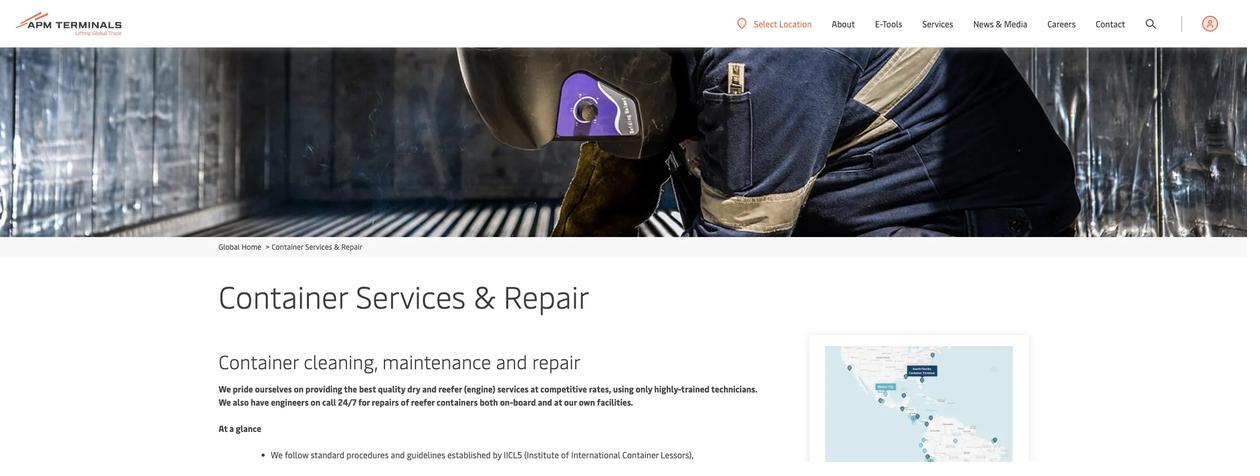 Task type: describe. For each thing, give the bounding box(es) containing it.
pride
[[233, 383, 253, 395]]

2 horizontal spatial services
[[922, 18, 953, 30]]

about button
[[832, 0, 855, 47]]

find services offered by apm terminals globally image
[[825, 346, 1013, 462]]

container services & repair
[[219, 275, 590, 317]]

lessors),
[[661, 449, 694, 461]]

providing
[[305, 383, 342, 395]]

call
[[322, 397, 336, 408]]

glance
[[236, 423, 261, 434]]

e-
[[875, 18, 882, 30]]

(engine)
[[464, 383, 495, 395]]

rates,
[[589, 383, 611, 395]]

contact button
[[1096, 0, 1125, 47]]

repair
[[532, 349, 581, 374]]

using
[[613, 383, 634, 395]]

best
[[359, 383, 376, 395]]

both
[[480, 397, 498, 408]]

by
[[493, 449, 502, 461]]

facilities.
[[597, 397, 633, 408]]

iicl5
[[504, 449, 522, 461]]

home
[[242, 242, 261, 252]]

international
[[571, 449, 620, 461]]

0 vertical spatial reefer
[[438, 383, 462, 395]]

24/7
[[338, 397, 356, 408]]

& inside dropdown button
[[996, 18, 1002, 30]]

container cleaning, maintenance and repair
[[219, 349, 581, 374]]

our
[[564, 397, 577, 408]]

careers button
[[1047, 0, 1076, 47]]

media
[[1004, 18, 1027, 30]]

for
[[358, 397, 370, 408]]

a
[[229, 423, 234, 434]]

we follow standard procedures and guidelines established by iicl5 (institute of international container lessors),
[[271, 449, 694, 462]]

news
[[973, 18, 994, 30]]

at a glance
[[219, 423, 261, 434]]

1 horizontal spatial &
[[474, 275, 496, 317]]

cleaning,
[[304, 349, 377, 374]]

container up ourselves
[[219, 349, 299, 374]]

container repair maintenance image
[[0, 47, 1247, 237]]

quality
[[378, 383, 405, 395]]

board
[[513, 397, 536, 408]]

and right board in the bottom left of the page
[[538, 397, 552, 408]]

contact
[[1096, 18, 1125, 30]]

0 horizontal spatial on
[[294, 383, 304, 395]]

global home > container services & repair
[[219, 242, 362, 252]]

we for we follow standard procedures and guidelines established by iicl5 (institute of international container lessors),
[[271, 449, 283, 461]]

established
[[447, 449, 491, 461]]

technicians.
[[711, 383, 757, 395]]

engineers
[[271, 397, 309, 408]]

news & media button
[[973, 0, 1027, 47]]

global home link
[[219, 242, 261, 252]]

container down the global home > container services & repair
[[219, 275, 348, 317]]

on-
[[500, 397, 513, 408]]

select location button
[[737, 18, 812, 29]]

container inside we follow standard procedures and guidelines established by iicl5 (institute of international container lessors),
[[622, 449, 659, 461]]

0 horizontal spatial at
[[530, 383, 539, 395]]

select
[[754, 18, 777, 29]]

of inside we follow standard procedures and guidelines established by iicl5 (institute of international container lessors),
[[561, 449, 569, 461]]



Task type: vqa. For each thing, say whether or not it's contained in the screenshot.
Global Menu button
no



Task type: locate. For each thing, give the bounding box(es) containing it.
on up engineers
[[294, 383, 304, 395]]

e-tools button
[[875, 0, 902, 47]]

services button
[[922, 0, 953, 47]]

1 vertical spatial reefer
[[411, 397, 435, 408]]

container left 'lessors),'
[[622, 449, 659, 461]]

0 vertical spatial at
[[530, 383, 539, 395]]

1 vertical spatial repair
[[503, 275, 590, 317]]

we left follow
[[271, 449, 283, 461]]

0 horizontal spatial services
[[305, 242, 332, 252]]

highly-
[[654, 383, 681, 395]]

tools
[[882, 18, 902, 30]]

we left the pride
[[219, 383, 231, 395]]

ourselves
[[255, 383, 292, 395]]

e-tools
[[875, 18, 902, 30]]

of
[[401, 397, 409, 408], [561, 449, 569, 461]]

0 vertical spatial &
[[996, 18, 1002, 30]]

we inside we follow standard procedures and guidelines established by iicl5 (institute of international container lessors),
[[271, 449, 283, 461]]

1 vertical spatial on
[[311, 397, 320, 408]]

maintenance
[[382, 349, 491, 374]]

1 vertical spatial &
[[334, 242, 339, 252]]

of down dry
[[401, 397, 409, 408]]

services
[[497, 383, 529, 395]]

we pride ourselves on providing the best quality dry and reefer (engine) services at competitive rates, using only highly-trained technicians. we also have engineers on call 24/7 for repairs of reefer containers both on-board and at our own facilities.
[[219, 383, 757, 408]]

we left the also
[[219, 397, 231, 408]]

>
[[266, 242, 269, 252]]

global
[[219, 242, 240, 252]]

container right the > on the left bottom of page
[[272, 242, 303, 252]]

of right (institute
[[561, 449, 569, 461]]

select location
[[754, 18, 812, 29]]

of inside we pride ourselves on providing the best quality dry and reefer (engine) services at competitive rates, using only highly-trained technicians. we also have engineers on call 24/7 for repairs of reefer containers both on-board and at our own facilities.
[[401, 397, 409, 408]]

2 vertical spatial we
[[271, 449, 283, 461]]

1 horizontal spatial services
[[356, 275, 466, 317]]

we for we pride ourselves on providing the best quality dry and reefer (engine) services at competitive rates, using only highly-trained technicians. we also have engineers on call 24/7 for repairs of reefer containers both on-board and at our own facilities.
[[219, 383, 231, 395]]

guidelines
[[407, 449, 445, 461]]

procedures
[[346, 449, 389, 461]]

at
[[530, 383, 539, 395], [554, 397, 562, 408]]

about
[[832, 18, 855, 30]]

the
[[344, 383, 357, 395]]

1 horizontal spatial on
[[311, 397, 320, 408]]

reefer down dry
[[411, 397, 435, 408]]

0 horizontal spatial repair
[[341, 242, 362, 252]]

0 horizontal spatial of
[[401, 397, 409, 408]]

0 vertical spatial we
[[219, 383, 231, 395]]

competitive
[[540, 383, 587, 395]]

0 horizontal spatial reefer
[[411, 397, 435, 408]]

2 vertical spatial services
[[356, 275, 466, 317]]

only
[[636, 383, 652, 395]]

on
[[294, 383, 304, 395], [311, 397, 320, 408]]

&
[[996, 18, 1002, 30], [334, 242, 339, 252], [474, 275, 496, 317]]

at left 'our'
[[554, 397, 562, 408]]

own
[[579, 397, 595, 408]]

repairs
[[372, 397, 399, 408]]

also
[[233, 397, 249, 408]]

2 vertical spatial &
[[474, 275, 496, 317]]

and left "guidelines" at left
[[391, 449, 405, 461]]

1 vertical spatial of
[[561, 449, 569, 461]]

(institute
[[524, 449, 559, 461]]

at
[[219, 423, 228, 434]]

and up the services
[[496, 349, 527, 374]]

0 vertical spatial services
[[922, 18, 953, 30]]

reefer up containers
[[438, 383, 462, 395]]

1 horizontal spatial reefer
[[438, 383, 462, 395]]

and inside we follow standard procedures and guidelines established by iicl5 (institute of international container lessors),
[[391, 449, 405, 461]]

1 vertical spatial at
[[554, 397, 562, 408]]

services
[[922, 18, 953, 30], [305, 242, 332, 252], [356, 275, 466, 317]]

reefer
[[438, 383, 462, 395], [411, 397, 435, 408]]

at up board in the bottom left of the page
[[530, 383, 539, 395]]

1 vertical spatial we
[[219, 397, 231, 408]]

0 horizontal spatial &
[[334, 242, 339, 252]]

news & media
[[973, 18, 1027, 30]]

1 horizontal spatial repair
[[503, 275, 590, 317]]

trained
[[681, 383, 709, 395]]

have
[[251, 397, 269, 408]]

follow
[[285, 449, 309, 461]]

2 horizontal spatial &
[[996, 18, 1002, 30]]

container
[[272, 242, 303, 252], [219, 275, 348, 317], [219, 349, 299, 374], [622, 449, 659, 461]]

careers
[[1047, 18, 1076, 30]]

1 horizontal spatial at
[[554, 397, 562, 408]]

0 vertical spatial of
[[401, 397, 409, 408]]

and
[[496, 349, 527, 374], [422, 383, 437, 395], [538, 397, 552, 408], [391, 449, 405, 461]]

location
[[779, 18, 812, 29]]

repair
[[341, 242, 362, 252], [503, 275, 590, 317]]

containers
[[437, 397, 478, 408]]

dry
[[407, 383, 420, 395]]

standard
[[311, 449, 344, 461]]

0 vertical spatial repair
[[341, 242, 362, 252]]

and right dry
[[422, 383, 437, 395]]

1 vertical spatial services
[[305, 242, 332, 252]]

on left call
[[311, 397, 320, 408]]

we
[[219, 383, 231, 395], [219, 397, 231, 408], [271, 449, 283, 461]]

0 vertical spatial on
[[294, 383, 304, 395]]

1 horizontal spatial of
[[561, 449, 569, 461]]



